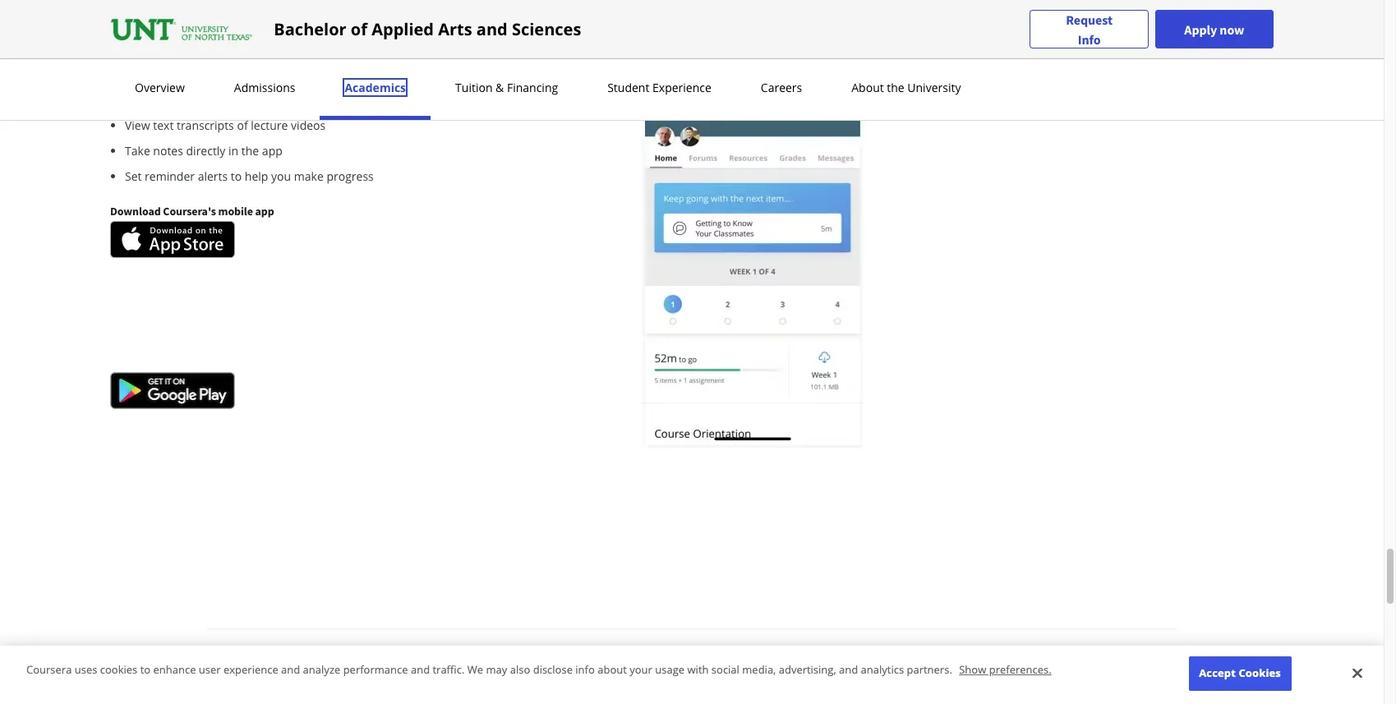 Task type: describe. For each thing, give the bounding box(es) containing it.
academics link
[[340, 80, 411, 95]]

absolute
[[655, 667, 701, 683]]

sole
[[606, 667, 628, 683]]

cookies
[[100, 663, 138, 678]]

degree
[[691, 648, 728, 663]]

save a week's worth of reading and video content for offline access with one click
[[125, 92, 559, 108]]

decision
[[288, 667, 333, 683]]

preferences.
[[990, 663, 1052, 678]]

one
[[512, 92, 533, 108]]

apply
[[1185, 21, 1218, 37]]

learners
[[245, 67, 289, 82]]

recognize
[[857, 648, 909, 663]]

and left traffic.
[[411, 663, 430, 678]]

to left grant,
[[336, 667, 347, 683]]

accept cookies
[[1200, 666, 1282, 681]]

0 horizontal spatial or
[[425, 667, 436, 683]]

get it on google play image
[[110, 372, 235, 409]]

and left analytics
[[839, 663, 858, 678]]

1 not from the left
[[288, 648, 306, 663]]

set reminder alerts to help you make progress list item
[[125, 168, 621, 185]]

of left lecture at the top of the page
[[237, 118, 248, 133]]

tuition
[[456, 80, 493, 95]]

access
[[448, 92, 483, 108]]

cookies
[[1239, 666, 1282, 681]]

request info button
[[1030, 9, 1149, 49]]

grant,
[[350, 667, 381, 683]]

with inside privacy alert dialog
[[688, 663, 709, 678]]

anywhere
[[241, 31, 294, 47]]

0 vertical spatial credit
[[933, 648, 963, 663]]

careers link
[[756, 80, 808, 95]]

and down than
[[631, 667, 652, 683]]

coursera uses cookies to enhance user experience and analyze performance and traffic. we may also disclose info about your usage with social media, advertising, and analytics partners. show preferences.
[[26, 663, 1052, 678]]

and right on
[[477, 18, 508, 40]]

grant
[[309, 648, 338, 663]]

content
[[349, 92, 390, 108]]

the right 'recognize'
[[912, 648, 930, 663]]

traffic.
[[433, 663, 465, 678]]

bachelor
[[274, 18, 347, 40]]

other
[[611, 648, 640, 663]]

and up accept,
[[377, 648, 398, 663]]

ios
[[474, 31, 492, 47]]

is
[[519, 667, 527, 683]]

offline
[[411, 92, 446, 108]]

download
[[110, 204, 161, 219]]

apply now
[[1185, 21, 1245, 37]]

also
[[510, 663, 531, 678]]

sciences
[[512, 18, 582, 40]]

about
[[852, 80, 884, 95]]

info
[[1078, 31, 1101, 47]]

access course materials anywhere with the mobile app available on ios and android.
[[110, 31, 565, 47]]

uses
[[75, 663, 97, 678]]

reading
[[249, 92, 290, 108]]

download on the app store image
[[110, 221, 235, 258]]

videos
[[291, 118, 326, 133]]

the inside "take notes directly in the app" list item
[[242, 143, 259, 159]]

performance
[[343, 663, 408, 678]]

subject
[[530, 667, 569, 683]]

financing
[[507, 80, 558, 95]]

list containing using the mobile app, learners can:
[[117, 66, 621, 185]]

university of north texas image
[[110, 16, 254, 42]]

transcripts
[[177, 118, 234, 133]]

mobile for using the mobile app, learners can:
[[179, 67, 216, 82]]

by
[[1087, 648, 1100, 663]]

partners.
[[907, 663, 953, 678]]

will
[[837, 648, 854, 663]]

with inside list item
[[486, 92, 509, 108]]

the right by
[[1103, 648, 1121, 663]]

we
[[468, 663, 483, 678]]

academics
[[345, 80, 406, 95]]

apply now button
[[1156, 10, 1274, 49]]

that
[[506, 648, 528, 663]]

week's
[[162, 92, 198, 108]]

can:
[[292, 67, 314, 82]]

show preferences. link
[[960, 663, 1052, 678]]

save
[[125, 92, 150, 108]]

mobile for download coursera's mobile app
[[218, 204, 253, 219]]

alerts
[[198, 169, 228, 184]]

and inside list item
[[293, 92, 314, 108]]

materials
[[188, 31, 238, 47]]

lecture
[[251, 118, 288, 133]]

admissions link
[[229, 80, 300, 95]]

the right about
[[887, 80, 905, 95]]

using
[[125, 67, 155, 82]]

download coursera's mobile app
[[110, 204, 274, 219]]

may
[[486, 663, 508, 678]]

the left sole
[[586, 667, 603, 683]]

accept
[[1200, 666, 1236, 681]]

request info
[[1066, 11, 1113, 47]]

social
[[712, 663, 740, 678]]

your
[[630, 663, 653, 678]]

for
[[393, 92, 408, 108]]

arts
[[438, 18, 472, 40]]

1 does from the left
[[259, 648, 285, 663]]

about the university
[[852, 80, 961, 95]]

0 horizontal spatial with
[[297, 31, 320, 47]]

reminder
[[145, 169, 195, 184]]

coursera for coursera uses cookies to enhance user experience and analyze performance and traffic. we may also disclose info about your usage with social media, advertising, and analytics partners. show preferences.
[[26, 663, 72, 678]]

student experience
[[608, 80, 712, 95]]

help
[[245, 169, 268, 184]]

video
[[317, 92, 346, 108]]

credential
[[981, 648, 1034, 663]]

the up using the mobile app, learners can: list item on the left top
[[323, 31, 340, 47]]

represent
[[451, 648, 503, 663]]

media,
[[743, 663, 776, 678]]

2 institution from the left
[[779, 648, 834, 663]]

overview
[[135, 80, 185, 95]]



Task type: vqa. For each thing, say whether or not it's contained in the screenshot.
INFORMATION: WE HAVE UPDATED OUR TERMS OF USE element
no



Task type: locate. For each thing, give the bounding box(es) containing it.
to
[[231, 169, 242, 184], [140, 663, 151, 678], [336, 667, 347, 683], [572, 667, 583, 683]]

request
[[1066, 11, 1113, 28]]

any
[[531, 648, 550, 663]]

using the mobile app, learners can:
[[125, 67, 314, 82]]

set reminder alerts to help you make progress
[[125, 169, 374, 184]]

directly
[[186, 143, 226, 159]]

not up decision
[[288, 648, 306, 663]]

0 vertical spatial with
[[297, 31, 320, 47]]

0 horizontal spatial institution
[[553, 648, 608, 663]]

using the mobile app, learners can: list item
[[125, 66, 621, 83]]

the right using
[[158, 67, 176, 82]]

analytics
[[861, 663, 904, 678]]

coursera does not grant credit, and does not represent that any institution other than the degree granting institution will recognize the credit or credential awarded by the institution; the decision to grant, accept, or transfer credit is subject to the sole and absolute discretion of an educational institution.
[[207, 648, 1121, 683]]

of inside coursera does not grant credit, and does not represent that any institution other than the degree granting institution will recognize the credit or credential awarded by the institution; the decision to grant, accept, or transfer credit is subject to the sole and absolute discretion of an educational institution.
[[760, 667, 771, 683]]

credit left is
[[485, 667, 516, 683]]

the right in
[[242, 143, 259, 159]]

to right the 'subject'
[[572, 667, 583, 683]]

to inside privacy alert dialog
[[140, 663, 151, 678]]

of left an
[[760, 667, 771, 683]]

mobile inside list item
[[179, 67, 216, 82]]

available
[[407, 31, 454, 47]]

and down "can:"
[[293, 92, 314, 108]]

overview link
[[130, 80, 190, 95]]

2 not from the left
[[430, 648, 448, 663]]

coursera's
[[163, 204, 216, 219]]

university
[[908, 80, 961, 95]]

mobile down set reminder alerts to help you make progress
[[218, 204, 253, 219]]

2 vertical spatial with
[[688, 663, 709, 678]]

educational
[[790, 667, 853, 683]]

institution
[[553, 648, 608, 663], [779, 648, 834, 663]]

1 vertical spatial with
[[486, 92, 509, 108]]

2 vertical spatial app
[[255, 204, 274, 219]]

app down help
[[255, 204, 274, 219]]

1 horizontal spatial coursera
[[207, 648, 256, 663]]

mobile up using the mobile app, learners can: list item on the left top
[[343, 31, 380, 47]]

1 vertical spatial or
[[425, 667, 436, 683]]

advertising,
[[779, 663, 837, 678]]

android.
[[519, 31, 565, 47]]

institution up the 'subject'
[[553, 648, 608, 663]]

not
[[288, 648, 306, 663], [430, 648, 448, 663]]

mobile up week's
[[179, 67, 216, 82]]

you
[[271, 169, 291, 184]]

institution;
[[207, 667, 265, 683]]

text
[[153, 118, 174, 133]]

0 vertical spatial mobile
[[343, 31, 380, 47]]

with up "can:"
[[297, 31, 320, 47]]

awarded
[[1037, 648, 1084, 663]]

credit
[[933, 648, 963, 663], [485, 667, 516, 683]]

granting
[[731, 648, 776, 663]]

worth
[[201, 92, 232, 108]]

0 horizontal spatial not
[[288, 648, 306, 663]]

app down lecture at the top of the page
[[262, 143, 283, 159]]

in
[[229, 143, 239, 159]]

or right accept,
[[425, 667, 436, 683]]

or left the 'credential'
[[966, 648, 978, 663]]

with left one
[[486, 92, 509, 108]]

experience
[[224, 663, 278, 678]]

careers
[[761, 80, 803, 95]]

to inside set reminder alerts to help you make progress list item
[[231, 169, 242, 184]]

tuition & financing
[[456, 80, 558, 95]]

institution up educational
[[779, 648, 834, 663]]

bachelor of applied arts and sciences
[[274, 18, 582, 40]]

tuition & financing link
[[451, 80, 563, 95]]

0 horizontal spatial does
[[259, 648, 285, 663]]

student
[[608, 80, 650, 95]]

now
[[1220, 21, 1245, 37]]

with left the social
[[688, 663, 709, 678]]

save a week's worth of reading and video content for offline access with one click list item
[[125, 91, 621, 109]]

transfer
[[439, 667, 482, 683]]

mobile
[[343, 31, 380, 47], [179, 67, 216, 82], [218, 204, 253, 219]]

view text transcripts of lecture videos list item
[[125, 117, 621, 134]]

1 institution from the left
[[553, 648, 608, 663]]

coursera up institution;
[[207, 648, 256, 663]]

coursera left 'uses'
[[26, 663, 72, 678]]

not up transfer
[[430, 648, 448, 663]]

accept cookies button
[[1189, 657, 1292, 691]]

take notes directly in the app
[[125, 143, 283, 159]]

accept,
[[384, 667, 422, 683]]

2 horizontal spatial mobile
[[343, 31, 380, 47]]

1 horizontal spatial credit
[[933, 648, 963, 663]]

the
[[323, 31, 340, 47], [158, 67, 176, 82], [887, 80, 905, 95], [242, 143, 259, 159], [670, 648, 688, 663], [912, 648, 930, 663], [1103, 648, 1121, 663], [268, 667, 285, 683], [586, 667, 603, 683]]

coursera inside coursera does not grant credit, and does not represent that any institution other than the degree granting institution will recognize the credit or credential awarded by the institution; the decision to grant, accept, or transfer credit is subject to the sole and absolute discretion of an educational institution.
[[207, 648, 256, 663]]

coursera
[[207, 648, 256, 663], [26, 663, 72, 678]]

2 does from the left
[[401, 648, 427, 663]]

and right ios
[[495, 31, 516, 47]]

0 horizontal spatial mobile
[[179, 67, 216, 82]]

of right worth
[[235, 92, 246, 108]]

the left decision
[[268, 667, 285, 683]]

and
[[477, 18, 508, 40], [495, 31, 516, 47], [293, 92, 314, 108], [377, 648, 398, 663], [281, 663, 300, 678], [411, 663, 430, 678], [839, 663, 858, 678], [631, 667, 652, 683]]

privacy alert dialog
[[0, 647, 1384, 705]]

to left help
[[231, 169, 242, 184]]

1 vertical spatial app
[[262, 143, 283, 159]]

credit left the 'credential'
[[933, 648, 963, 663]]

course
[[149, 31, 185, 47]]

experience
[[653, 80, 712, 95]]

0 horizontal spatial coursera
[[26, 663, 72, 678]]

app inside list item
[[262, 143, 283, 159]]

1 horizontal spatial or
[[966, 648, 978, 663]]

user
[[199, 663, 221, 678]]

the up absolute
[[670, 648, 688, 663]]

click
[[536, 92, 559, 108]]

app left available
[[383, 31, 404, 47]]

info
[[576, 663, 595, 678]]

admissions
[[234, 80, 296, 95]]

make
[[294, 169, 324, 184]]

student experience link
[[603, 80, 717, 95]]

of left applied
[[351, 18, 367, 40]]

2 horizontal spatial with
[[688, 663, 709, 678]]

and left analyze
[[281, 663, 300, 678]]

1 horizontal spatial with
[[486, 92, 509, 108]]

1 horizontal spatial does
[[401, 648, 427, 663]]

about the university link
[[847, 80, 966, 95]]

on
[[457, 31, 471, 47]]

0 horizontal spatial credit
[[485, 667, 516, 683]]

the inside using the mobile app, learners can: list item
[[158, 67, 176, 82]]

or
[[966, 648, 978, 663], [425, 667, 436, 683]]

than
[[643, 648, 667, 663]]

an
[[774, 667, 787, 683]]

1 horizontal spatial institution
[[779, 648, 834, 663]]

set
[[125, 169, 142, 184]]

to right cookies
[[140, 663, 151, 678]]

does up institution;
[[259, 648, 285, 663]]

does
[[259, 648, 285, 663], [401, 648, 427, 663]]

progress
[[327, 169, 374, 184]]

with
[[297, 31, 320, 47], [486, 92, 509, 108], [688, 663, 709, 678]]

take notes directly in the app list item
[[125, 142, 621, 159]]

&
[[496, 80, 504, 95]]

take
[[125, 143, 150, 159]]

enhance
[[153, 663, 196, 678]]

coursera for coursera does not grant credit, and does not represent that any institution other than the degree granting institution will recognize the credit or credential awarded by the institution; the decision to grant, accept, or transfer credit is subject to the sole and absolute discretion of an educational institution.
[[207, 648, 256, 663]]

app
[[383, 31, 404, 47], [262, 143, 283, 159], [255, 204, 274, 219]]

disclose
[[533, 663, 573, 678]]

of
[[351, 18, 367, 40], [235, 92, 246, 108], [237, 118, 248, 133], [760, 667, 771, 683]]

1 horizontal spatial not
[[430, 648, 448, 663]]

1 vertical spatial credit
[[485, 667, 516, 683]]

2 vertical spatial mobile
[[218, 204, 253, 219]]

0 vertical spatial or
[[966, 648, 978, 663]]

0 vertical spatial app
[[383, 31, 404, 47]]

does up accept,
[[401, 648, 427, 663]]

1 horizontal spatial mobile
[[218, 204, 253, 219]]

list
[[117, 66, 621, 185]]

usage
[[655, 663, 685, 678]]

coursera inside privacy alert dialog
[[26, 663, 72, 678]]

1 vertical spatial mobile
[[179, 67, 216, 82]]



